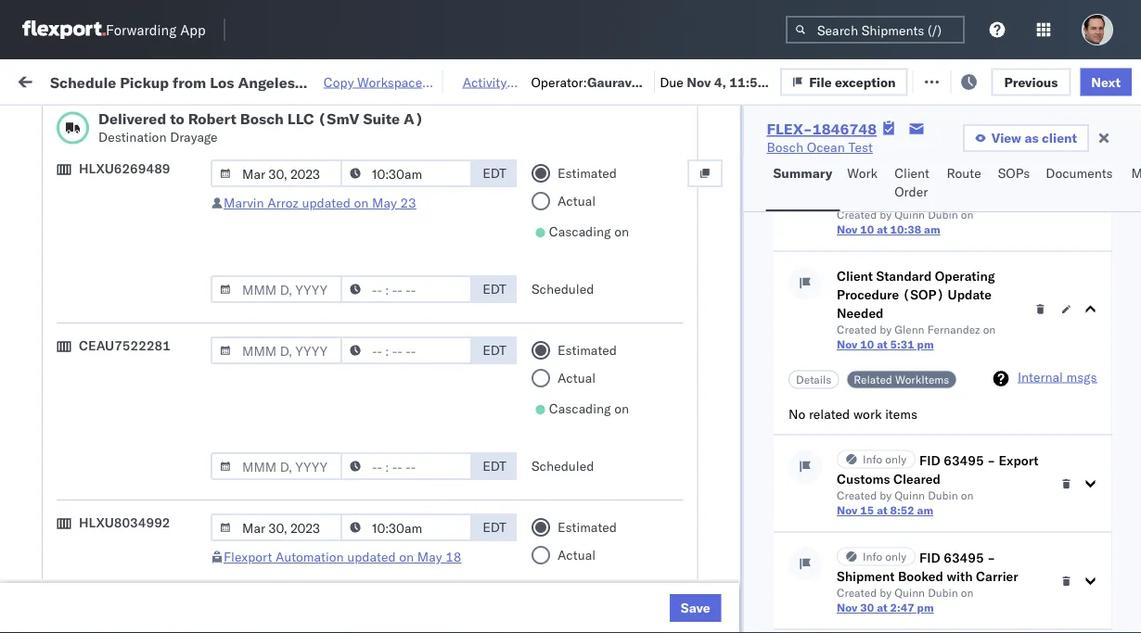 Task type: vqa. For each thing, say whether or not it's contained in the screenshot.
test
yes



Task type: describe. For each thing, give the bounding box(es) containing it.
fid 63495 - shipment booked with carrier
[[837, 550, 1018, 585]]

1 appointment from the top
[[152, 226, 228, 242]]

nov inside client standard operating procedure (sop) update needed created by glenn fernandez on nov 10 at 5:31 pm
[[837, 338, 857, 352]]

shipment
[[837, 569, 895, 585]]

schedule pickup from los angeles, ca for 3rd schedule pickup from los angeles, ca link
[[43, 421, 250, 456]]

filtered by:
[[19, 114, 85, 130]]

flex-1846748 link
[[767, 120, 877, 138]]

12:00
[[299, 186, 335, 202]]

delivery down "hlxu6269489" at top
[[101, 226, 149, 242]]

info only for customs
[[863, 453, 906, 467]]

1 schedule delivery appointment from the top
[[43, 226, 228, 242]]

2 estimated from the top
[[558, 343, 617, 359]]

to
[[170, 110, 184, 129]]

bosch inside delivered to robert bosch llc (smv suite a) destination drayage
[[240, 110, 284, 129]]

pst, for 11:59
[[362, 472, 390, 488]]

mmm d, yyyy text field for ceau7522281
[[211, 453, 342, 481]]

3 schedule pickup from los angeles, ca link from the top
[[43, 420, 264, 457]]

197 on track
[[426, 72, 502, 88]]

-- : -- -- text field for mmm d, yyyy text box associated with hlxu6269489
[[341, 160, 472, 188]]

3 edt from the top
[[483, 343, 507, 359]]

mmm d, yyyy text field for ceau7522281
[[211, 337, 342, 365]]

2 11:59 pm pdt, nov 4, 2022 from the top
[[299, 309, 469, 325]]

-- : -- -- text field for mmm d, yyyy text field corresponding to ceau7522281
[[341, 453, 472, 481]]

11:59 for third schedule pickup from los angeles, ca button from the bottom
[[299, 349, 335, 366]]

forwarding app
[[106, 21, 206, 39]]

pm for schedule delivery appointment button for 11:59 pm pdt, nov 4, 2022
[[338, 309, 359, 325]]

1 flexport demo consignee from the top
[[689, 186, 841, 202]]

route
[[947, 165, 982, 181]]

2 fcl from the top
[[609, 227, 633, 243]]

deadline
[[299, 152, 344, 166]]

10:38
[[890, 223, 921, 237]]

name
[[722, 152, 751, 166]]

(3)
[[301, 72, 325, 88]]

client order button
[[888, 157, 940, 212]]

778 at risk
[[341, 72, 405, 88]]

-- : -- -- text field
[[341, 515, 472, 542]]

19,
[[423, 186, 444, 202]]

pm inside created by quinn dubin on nov 30 at 2:47 pm
[[917, 602, 934, 616]]

created for created by quinn dubin on nov 15 at 8:52 am
[[837, 490, 877, 504]]

778
[[341, 72, 365, 88]]

destination
[[98, 129, 167, 146]]

msgs
[[1066, 369, 1097, 386]]

10 inside created by quinn dubin on nov 10 at 10:38 am
[[860, 223, 874, 237]]

4 flex-1889466 from the top
[[1025, 554, 1121, 570]]

standard
[[876, 268, 932, 284]]

message (3)
[[249, 72, 325, 88]]

batch action button
[[1009, 66, 1131, 94]]

dubin for shipment
[[928, 587, 958, 601]]

my
[[19, 67, 48, 93]]

internal msgs button
[[1018, 369, 1097, 388]]

pm for schedule delivery appointment button associated with 11:59 pm pst, dec 13, 2022
[[338, 472, 359, 488]]

route button
[[940, 157, 991, 212]]

only for booked
[[885, 551, 906, 565]]

3 cascading on from the top
[[549, 579, 629, 595]]

my work
[[19, 67, 101, 93]]

summary button
[[766, 157, 840, 212]]

angeles, for confirm pickup from los angeles, ca link
[[192, 503, 243, 519]]

resize handle column header for consignee button
[[963, 144, 986, 634]]

fid for cleared
[[919, 453, 940, 469]]

resize handle column header for workitem button
[[265, 144, 288, 634]]

snooze
[[503, 152, 540, 166]]

2 schedule pickup from los angeles, ca button from the top
[[43, 338, 264, 377]]

cascading on for ceau7522281
[[549, 401, 629, 418]]

file exception down 'search shipments (/)' text field
[[825, 72, 912, 88]]

by for created by quinn dubin on nov 10 at 10:38 am
[[880, 208, 892, 222]]

robert
[[188, 110, 237, 129]]

10 inside client standard operating procedure (sop) update needed created by glenn fernandez on nov 10 at 5:31 pm
[[860, 338, 874, 352]]

next button
[[1081, 68, 1132, 96]]

cascading on for hlxu6269489
[[549, 224, 629, 240]]

flex
[[995, 152, 1016, 166]]

may for 18
[[417, 550, 442, 566]]

snoozed :
[[384, 115, 430, 129]]

scheduled for ceau7522281
[[532, 459, 594, 475]]

internal
[[1018, 369, 1063, 386]]

nov inside created by quinn dubin on nov 15 at 8:52 am
[[837, 504, 857, 518]]

operating
[[935, 268, 995, 284]]

info for customs
[[863, 453, 882, 467]]

updated for arroz
[[302, 195, 351, 212]]

0 vertical spatial flexport
[[689, 186, 737, 202]]

batch
[[1038, 72, 1075, 88]]

23
[[400, 195, 417, 212]]

1 demo from the top
[[741, 186, 775, 202]]

progress
[[289, 115, 336, 129]]

pm inside due nov 4, 11:59 pm
[[687, 92, 707, 108]]

am for pdt,
[[338, 186, 360, 202]]

3 1889466 from the top
[[1065, 513, 1121, 529]]

updated for automation
[[347, 550, 396, 566]]

fid 63495 - export customs cleared
[[837, 453, 1039, 488]]

schedule for 1st schedule pickup from los angeles, ca link from the top
[[43, 258, 98, 274]]

am for pst,
[[330, 554, 352, 570]]

2 upload from the top
[[43, 380, 85, 396]]

197
[[426, 72, 450, 88]]

llc
[[288, 110, 314, 129]]

next
[[1092, 74, 1121, 90]]

risk
[[383, 72, 405, 88]]

status : ready for work, blocked, in progress
[[100, 115, 336, 129]]

ca for 3rd schedule pickup from los angeles, ca link
[[43, 439, 60, 456]]

automation
[[276, 550, 344, 566]]

created for created by quinn dubin on nov 30 at 2:47 pm
[[837, 587, 877, 601]]

1 schedule pickup from los angeles, ca link from the top
[[43, 257, 264, 294]]

delivery for 11:59 pm pst, dec 13, 2022
[[101, 471, 149, 487]]

ca for first schedule pickup from los angeles, ca link from the bottom of the page
[[43, 603, 60, 619]]

suite
[[363, 110, 400, 129]]

export
[[999, 453, 1039, 469]]

2 1889466 from the top
[[1065, 472, 1121, 488]]

2 schedule pickup from los angeles, ca link from the top
[[43, 338, 264, 375]]

angeles, for second schedule pickup from los angeles, ca link from the top
[[199, 339, 250, 355]]

only for customs
[[885, 453, 906, 467]]

pst, for 4:00
[[354, 513, 382, 529]]

4 1889466 from the top
[[1065, 554, 1121, 570]]

track
[[472, 72, 502, 88]]

2:47
[[890, 602, 914, 616]]

schedule for 3rd schedule pickup from los angeles, ca link
[[43, 421, 98, 437]]

at inside client standard operating procedure (sop) update needed created by glenn fernandez on nov 10 at 5:31 pm
[[877, 338, 887, 352]]

mode
[[568, 152, 597, 166]]

2 edt from the top
[[483, 282, 507, 298]]

bookings
[[809, 594, 864, 611]]

3 resize handle column header from the left
[[536, 144, 559, 634]]

cascading for hlxu6269489
[[549, 224, 611, 240]]

18
[[446, 550, 462, 566]]

flex id button
[[986, 148, 1116, 166]]

ocean fcl for second schedule pickup from los angeles, ca link from the top
[[568, 349, 633, 366]]

los for second schedule pickup from los angeles, ca link from the top
[[175, 339, 196, 355]]

dec for 24,
[[386, 554, 411, 570]]

ca for second schedule pickup from los angeles, ca link from the top
[[43, 358, 60, 374]]

3 mmm d, yyyy text field from the top
[[211, 515, 342, 542]]

pdt, for second schedule pickup from los angeles, ca link from the top
[[362, 349, 391, 366]]

1 edt from the top
[[483, 166, 507, 182]]

4, for fourth schedule pickup from los angeles, ca button from the bottom of the page
[[422, 268, 434, 284]]

internal msgs
[[1018, 369, 1097, 386]]

6:00 am pst, dec 24, 2022
[[299, 554, 469, 570]]

on inside created by quinn dubin on nov 15 at 8:52 am
[[961, 490, 974, 504]]

created inside client standard operating procedure (sop) update needed created by glenn fernandez on nov 10 at 5:31 pm
[[837, 323, 877, 337]]

view
[[992, 130, 1022, 146]]

fcl for 1st schedule pickup from los angeles, ca link from the top
[[609, 268, 633, 284]]

1 upload customs clearance documents button from the top
[[43, 175, 264, 214]]

ocean fcl for confirm delivery link
[[568, 554, 633, 570]]

in
[[276, 115, 287, 129]]

work inside button
[[848, 165, 878, 181]]

id
[[1019, 152, 1030, 166]]

los for 3rd schedule pickup from los angeles, ca link
[[175, 421, 196, 437]]

aug
[[395, 186, 420, 202]]

4 schedule pickup from los angeles, ca link from the top
[[43, 583, 264, 620]]

1 11:59 pm pdt, nov 4, 2022 from the top
[[299, 268, 469, 284]]

fcl for schedule delivery appointment link for 11:59 pm pst, dec 13, 2022
[[609, 472, 633, 488]]

jawla
[[587, 92, 622, 108]]

pickup for third schedule pickup from los angeles, ca button from the bottom
[[101, 339, 141, 355]]

mode button
[[559, 148, 661, 166]]

2 actual from the top
[[558, 371, 596, 387]]

nov 30 at 2:47 pm button
[[837, 602, 934, 616]]

client name button
[[679, 148, 781, 166]]

dubin inside created by quinn dubin on nov 10 at 10:38 am
[[928, 208, 958, 222]]

due nov 4, 11:59 pm
[[660, 74, 766, 108]]

6 ocean fcl from the top
[[568, 390, 633, 407]]

by:
[[67, 114, 85, 130]]

1893174
[[1065, 594, 1121, 611]]

by for created by quinn dubin on nov 30 at 2:47 pm
[[880, 587, 892, 601]]

11:59 for schedule delivery appointment button associated with 11:59 pm pst, dec 13, 2022
[[299, 472, 335, 488]]

hlxu6269489
[[79, 161, 170, 177]]

from for first schedule pickup from los angeles, ca link from the bottom of the page
[[144, 584, 172, 600]]

23,
[[413, 513, 433, 529]]

2 flex-1889466 from the top
[[1025, 472, 1121, 488]]

confirm for confirm pickup from los angeles, ca
[[43, 503, 90, 519]]

at for created by quinn dubin on nov 15 at 8:52 am
[[877, 504, 887, 518]]

glenn
[[894, 323, 924, 337]]

2 vertical spatial flexport
[[689, 594, 737, 611]]

1 ocean fcl from the top
[[568, 186, 633, 202]]

details
[[796, 374, 831, 387]]

30
[[860, 602, 874, 616]]

workitem
[[20, 152, 69, 166]]

resize handle column header for flex id button
[[1112, 144, 1134, 634]]

1 horizontal spatial work
[[853, 407, 882, 423]]

pickup for confirm pickup from los angeles, ca button
[[93, 503, 134, 519]]

schedule delivery appointment link for 11:59 pm pst, dec 13, 2022
[[43, 470, 228, 489]]

schedule delivery appointment link for 11:59 pm pdt, nov 4, 2022
[[43, 307, 228, 325]]

as
[[1025, 130, 1039, 146]]

import work
[[156, 72, 234, 88]]

flex id
[[995, 152, 1030, 166]]

3 11:59 pm pdt, nov 4, 2022 from the top
[[299, 349, 469, 366]]

los for 1st schedule pickup from los angeles, ca link from the top
[[175, 258, 196, 274]]

consignee down summary
[[778, 186, 841, 202]]

previous button
[[992, 68, 1071, 96]]

forwarding app link
[[22, 20, 206, 39]]

angeles, for 1st schedule pickup from los angeles, ca link from the top
[[199, 258, 250, 274]]

63495 for cleared
[[944, 453, 984, 469]]

1 schedule delivery appointment button from the top
[[43, 225, 228, 245]]

no
[[788, 407, 805, 423]]

on inside client standard operating procedure (sop) update needed created by glenn fernandez on nov 10 at 5:31 pm
[[983, 323, 996, 337]]

1 flex-1889466 from the top
[[1025, 431, 1121, 447]]

client name
[[689, 152, 751, 166]]

1 1889466 from the top
[[1065, 431, 1121, 447]]

4 edt from the top
[[483, 459, 507, 475]]

confirm pickup from los angeles, ca button
[[43, 502, 264, 541]]

related
[[854, 374, 892, 387]]

for
[[177, 115, 192, 129]]

5 edt from the top
[[483, 520, 507, 536]]

5:31
[[890, 338, 914, 352]]

fcl for confirm pickup from los angeles, ca link
[[609, 513, 633, 529]]

4, inside due nov 4, 11:59 pm
[[714, 74, 727, 90]]

resize handle column header for mode button on the top of the page
[[657, 144, 679, 634]]

file exception up flex-1846748 link
[[809, 74, 896, 90]]

7 resize handle column header from the left
[[1108, 144, 1130, 634]]

cascading for ceau7522281
[[549, 401, 611, 418]]

arroz
[[268, 195, 299, 212]]

related workitems button
[[846, 371, 957, 390]]



Task type: locate. For each thing, give the bounding box(es) containing it.
only up cleared
[[885, 453, 906, 467]]

ocean fcl for schedule delivery appointment link related to 11:59 pm pdt, nov 4, 2022
[[568, 309, 633, 325]]

0 horizontal spatial :
[[133, 115, 136, 129]]

4 schedule pickup from los angeles, ca from the top
[[43, 584, 250, 619]]

appointment down marvin
[[152, 226, 228, 242]]

quinn inside created by quinn dubin on nov 10 at 10:38 am
[[894, 208, 925, 222]]

created by quinn dubin on nov 10 at 10:38 am
[[837, 208, 974, 237]]

upload
[[43, 176, 85, 192], [43, 380, 85, 396]]

schedule delivery appointment button for 11:59 pm pst, dec 13, 2022
[[43, 470, 228, 491]]

delivery down hlxu8034992
[[93, 553, 141, 569]]

2 fid from the top
[[919, 550, 940, 567]]

client up order
[[895, 165, 930, 181]]

sops button
[[991, 157, 1039, 212]]

marvin
[[224, 195, 264, 212]]

schedule delivery appointment link down "hlxu6269489" at top
[[43, 225, 228, 244]]

4 schedule from the top
[[43, 339, 98, 355]]

customs for first upload customs clearance documents "button" from the top of the page
[[88, 176, 140, 192]]

upload customs clearance documents link for first upload customs clearance documents "button" from the top of the page
[[43, 175, 264, 212]]

MMM D, YYYY text field
[[211, 276, 342, 304], [211, 453, 342, 481], [211, 515, 342, 542]]

1 vertical spatial upload
[[43, 380, 85, 396]]

1 vertical spatial actual
[[558, 371, 596, 387]]

1 confirm from the top
[[43, 503, 90, 519]]

ca for 1st schedule pickup from los angeles, ca link from the top
[[43, 276, 60, 292]]

by inside created by quinn dubin on nov 30 at 2:47 pm
[[880, 587, 892, 601]]

resize handle column header for deadline button
[[471, 144, 494, 634]]

-- : -- -- text field for mmm d, yyyy text field corresponding to hlxu6269489
[[341, 276, 472, 304]]

5 fcl from the top
[[609, 349, 633, 366]]

schedule delivery appointment button up ceau7522281
[[43, 307, 228, 327]]

carrier
[[976, 569, 1018, 585]]

1 cascading on from the top
[[549, 224, 629, 240]]

customs down ceau7522281
[[88, 380, 140, 396]]

documents down "workitem"
[[43, 194, 110, 211]]

pickup inside confirm pickup from los angeles, ca
[[93, 503, 134, 519]]

1 vertical spatial clearance
[[144, 380, 203, 396]]

on inside created by quinn dubin on nov 10 at 10:38 am
[[961, 208, 974, 222]]

1 - from the top
[[987, 453, 995, 469]]

1 vertical spatial upload customs clearance documents link
[[43, 379, 264, 416]]

documents for first upload customs clearance documents "button" from the top of the page
[[43, 194, 110, 211]]

1 upload customs clearance documents from the top
[[43, 176, 203, 211]]

consignee down flex-1846748 link
[[809, 152, 863, 166]]

2 schedule delivery appointment link from the top
[[43, 307, 228, 325]]

import work button
[[149, 59, 241, 101]]

1 vertical spatial quinn
[[894, 490, 925, 504]]

Search Shipments (/) text field
[[786, 16, 965, 44]]

1 created from the top
[[837, 208, 877, 222]]

0 vertical spatial upload
[[43, 176, 85, 192]]

client inside button
[[895, 165, 930, 181]]

documents for second upload customs clearance documents "button" from the top of the page
[[43, 399, 110, 415]]

1 vertical spatial estimated
[[558, 343, 617, 359]]

3 appointment from the top
[[152, 471, 228, 487]]

0 vertical spatial upload customs clearance documents button
[[43, 175, 264, 214]]

at right 30
[[877, 602, 887, 616]]

2 clearance from the top
[[144, 380, 203, 396]]

updated down 4:00 pm pst, dec 23, 2022
[[347, 550, 396, 566]]

2 vertical spatial schedule delivery appointment button
[[43, 470, 228, 491]]

1 actual from the top
[[558, 194, 596, 210]]

from for second schedule pickup from los angeles, ca link from the top
[[144, 339, 172, 355]]

at for created by quinn dubin on nov 10 at 10:38 am
[[877, 223, 887, 237]]

4, for schedule delivery appointment button for 11:59 pm pdt, nov 4, 2022
[[422, 309, 434, 325]]

1 vertical spatial updated
[[347, 550, 396, 566]]

am for nov 10 at 10:38 am
[[924, 223, 940, 237]]

1 vertical spatial demo
[[741, 594, 775, 611]]

63495 for with
[[944, 550, 984, 567]]

may left 18
[[417, 550, 442, 566]]

delivery inside button
[[93, 553, 141, 569]]

3 cascading from the top
[[549, 579, 611, 595]]

bosch ocean test
[[767, 139, 873, 155], [689, 227, 795, 243], [809, 227, 915, 243], [689, 268, 795, 284], [809, 268, 915, 284], [689, 309, 795, 325], [809, 309, 915, 325], [689, 349, 795, 366], [809, 349, 915, 366], [689, 390, 795, 407], [809, 390, 915, 407], [689, 431, 795, 447], [809, 431, 915, 447], [689, 472, 795, 488], [809, 472, 915, 488], [689, 513, 795, 529], [809, 513, 915, 529], [689, 554, 795, 570], [809, 554, 915, 570]]

fid up cleared
[[919, 453, 940, 469]]

12:00 am pdt, aug 19, 2022
[[299, 186, 479, 202]]

1 vertical spatial dubin
[[928, 490, 958, 504]]

consignee left 30
[[778, 594, 841, 611]]

mmm d, yyyy text field for hlxu6269489
[[211, 276, 342, 304]]

from inside confirm pickup from los angeles, ca
[[137, 503, 164, 519]]

created by quinn dubin on nov 15 at 8:52 am
[[837, 490, 974, 518]]

dec left 24,
[[386, 554, 411, 570]]

estimated
[[558, 166, 617, 182], [558, 343, 617, 359], [558, 520, 617, 536]]

created up the nov 10 at 10:38 am button
[[837, 208, 877, 222]]

angeles, inside confirm pickup from los angeles, ca
[[192, 503, 243, 519]]

3 estimated from the top
[[558, 520, 617, 536]]

1 clearance from the top
[[144, 176, 203, 192]]

0 vertical spatial 10
[[860, 223, 874, 237]]

quinn for export
[[894, 490, 925, 504]]

pickup for fourth schedule pickup from los angeles, ca button from the top
[[101, 584, 141, 600]]

3 ocean fcl from the top
[[568, 268, 633, 284]]

import
[[156, 72, 198, 88]]

0 vertical spatial documents
[[1046, 165, 1113, 181]]

may for 23
[[372, 195, 397, 212]]

7 ocean fcl from the top
[[568, 472, 633, 488]]

nov inside created by quinn dubin on nov 10 at 10:38 am
[[837, 223, 857, 237]]

2 vertical spatial estimated
[[558, 520, 617, 536]]

0 vertical spatial clearance
[[144, 176, 203, 192]]

2 confirm from the top
[[43, 553, 90, 569]]

2 appointment from the top
[[152, 308, 228, 324]]

3 schedule delivery appointment from the top
[[43, 471, 228, 487]]

2 ocean fcl from the top
[[568, 227, 633, 243]]

summary
[[774, 165, 833, 181]]

flexport automation updated on may 18 button
[[224, 550, 462, 566]]

fid inside fid 63495 - shipment booked with carrier
[[919, 550, 940, 567]]

0 vertical spatial work
[[53, 67, 101, 93]]

3 dubin from the top
[[928, 587, 958, 601]]

0 horizontal spatial work
[[201, 72, 234, 88]]

0 vertical spatial cascading on
[[549, 224, 629, 240]]

2 vertical spatial customs
[[837, 471, 890, 488]]

created up 30
[[837, 587, 877, 601]]

3 schedule delivery appointment button from the top
[[43, 470, 228, 491]]

- left export
[[987, 453, 995, 469]]

ca for confirm pickup from los angeles, ca link
[[43, 521, 60, 537]]

customs up 15
[[837, 471, 890, 488]]

- inside fid 63495 - export customs cleared
[[987, 453, 995, 469]]

actual
[[558, 194, 596, 210], [558, 371, 596, 387], [558, 548, 596, 564]]

fernandez
[[927, 323, 980, 337]]

clearance
[[144, 176, 203, 192], [144, 380, 203, 396]]

documents button
[[1039, 157, 1124, 212]]

schedule for schedule delivery appointment link for 11:59 pm pst, dec 13, 2022
[[43, 471, 98, 487]]

confirm up confirm delivery
[[43, 503, 90, 519]]

4 -- : -- -- text field from the top
[[341, 453, 472, 481]]

dec
[[393, 472, 418, 488], [385, 513, 410, 529], [386, 554, 411, 570]]

1 vertical spatial am
[[330, 554, 352, 570]]

appointment
[[152, 226, 228, 242], [152, 308, 228, 324], [152, 471, 228, 487]]

0 vertical spatial updated
[[302, 195, 351, 212]]

0 vertical spatial pst,
[[362, 472, 390, 488]]

am right "6:00"
[[330, 554, 352, 570]]

2 schedule delivery appointment button from the top
[[43, 307, 228, 327]]

client inside client standard operating procedure (sop) update needed created by glenn fernandez on nov 10 at 5:31 pm
[[837, 268, 873, 284]]

-- : -- -- text field for mmm d, yyyy text box for ceau7522281
[[341, 337, 472, 365]]

2 vertical spatial appointment
[[152, 471, 228, 487]]

los for confirm pickup from los angeles, ca link
[[167, 503, 188, 519]]

4 by from the top
[[880, 587, 892, 601]]

1 vertical spatial 63495
[[944, 550, 984, 567]]

2 63495 from the top
[[944, 550, 984, 567]]

by up nov 10 at 5:31 pm button
[[880, 323, 892, 337]]

fcl for first upload customs clearance documents "button" from the top of the page's "upload customs clearance documents" link
[[609, 186, 633, 202]]

updated right the arroz
[[302, 195, 351, 212]]

1 vertical spatial mmm d, yyyy text field
[[211, 337, 342, 365]]

flex-1846748
[[767, 120, 877, 138], [1025, 227, 1121, 243], [1025, 268, 1121, 284], [1025, 309, 1121, 325], [1025, 349, 1121, 366], [1025, 390, 1121, 407]]

1 vertical spatial upload customs clearance documents button
[[43, 379, 264, 418]]

am inside created by quinn dubin on nov 15 at 8:52 am
[[917, 504, 933, 518]]

mmm d, yyyy text field up automation
[[211, 515, 342, 542]]

1 estimated from the top
[[558, 166, 617, 182]]

work down bosch ocean test link
[[848, 165, 878, 181]]

work inside button
[[201, 72, 234, 88]]

items
[[885, 407, 917, 423]]

status
[[100, 115, 133, 129]]

fcl for confirm delivery link
[[609, 554, 633, 570]]

2 schedule pickup from los angeles, ca from the top
[[43, 339, 250, 374]]

0 vertical spatial schedule delivery appointment
[[43, 226, 228, 242]]

: for status
[[133, 115, 136, 129]]

4 resize handle column header from the left
[[657, 144, 679, 634]]

1 vertical spatial mmm d, yyyy text field
[[211, 453, 342, 481]]

upload down "workitem"
[[43, 176, 85, 192]]

3 flex-1889466 from the top
[[1025, 513, 1121, 529]]

11:59 inside due nov 4, 11:59 pm
[[730, 74, 766, 90]]

quinn inside created by quinn dubin on nov 30 at 2:47 pm
[[894, 587, 925, 601]]

schedule delivery appointment for 11:59 pm pdt, nov 4, 2022
[[43, 308, 228, 324]]

angeles,
[[199, 258, 250, 274], [199, 339, 250, 355], [199, 421, 250, 437], [192, 503, 243, 519], [199, 584, 250, 600]]

at inside created by quinn dubin on nov 30 at 2:47 pm
[[877, 602, 887, 616]]

customs inside fid 63495 - export customs cleared
[[837, 471, 890, 488]]

2 vertical spatial 11:59 pm pdt, nov 4, 2022
[[299, 349, 469, 366]]

from for confirm pickup from los angeles, ca link
[[137, 503, 164, 519]]

marvin arroz updated on may 23 button
[[224, 195, 417, 212]]

pm down the glenn at the bottom right
[[917, 338, 934, 352]]

schedule delivery appointment button up confirm pickup from los angeles, ca
[[43, 470, 228, 491]]

info up shipment
[[863, 551, 882, 565]]

2 demo from the top
[[741, 594, 775, 611]]

flex-1889466
[[1025, 431, 1121, 447], [1025, 472, 1121, 488], [1025, 513, 1121, 529], [1025, 554, 1121, 570]]

63495 up with
[[944, 550, 984, 567]]

dubin down fid 63495 - export customs cleared
[[928, 490, 958, 504]]

dec left 23,
[[385, 513, 410, 529]]

actual for flexport automation updated on may 18
[[558, 548, 596, 564]]

resize handle column header for client name "button"
[[778, 144, 800, 634]]

8:52
[[890, 504, 914, 518]]

1 vertical spatial work
[[848, 165, 878, 181]]

nov
[[687, 74, 711, 90], [837, 223, 857, 237], [394, 268, 419, 284], [394, 309, 419, 325], [837, 338, 857, 352], [394, 349, 419, 366], [837, 504, 857, 518], [837, 602, 857, 616]]

2 only from the top
[[885, 551, 906, 565]]

-- : -- -- text field
[[341, 160, 472, 188], [341, 276, 472, 304], [341, 337, 472, 365], [341, 453, 472, 481]]

2 info only from the top
[[863, 551, 906, 565]]

schedule
[[43, 226, 98, 242], [43, 258, 98, 274], [43, 308, 98, 324], [43, 339, 98, 355], [43, 421, 98, 437], [43, 471, 98, 487], [43, 584, 98, 600]]

created up 15
[[837, 490, 877, 504]]

pdt, for 1st schedule pickup from los angeles, ca link from the top
[[362, 268, 391, 284]]

2 vertical spatial dec
[[386, 554, 411, 570]]

pst, down 4:00 pm pst, dec 23, 2022
[[355, 554, 383, 570]]

2 vertical spatial quinn
[[894, 587, 925, 601]]

13,
[[421, 472, 441, 488]]

0 vertical spatial estimated
[[558, 166, 617, 182]]

only up booked
[[885, 551, 906, 565]]

by inside created by quinn dubin on nov 10 at 10:38 am
[[880, 208, 892, 222]]

appointment up ceau7522281
[[152, 308, 228, 324]]

dubin inside created by quinn dubin on nov 30 at 2:47 pm
[[928, 587, 958, 601]]

info only up shipment
[[863, 551, 906, 565]]

dubin down with
[[928, 587, 958, 601]]

1 vertical spatial flexport demo consignee
[[689, 594, 841, 611]]

0 vertical spatial 11:59 pm pdt, nov 4, 2022
[[299, 268, 469, 284]]

ocean fcl
[[568, 186, 633, 202], [568, 227, 633, 243], [568, 268, 633, 284], [568, 309, 633, 325], [568, 349, 633, 366], [568, 390, 633, 407], [568, 472, 633, 488], [568, 513, 633, 529], [568, 554, 633, 570]]

- up carrier
[[987, 550, 995, 567]]

consignee inside consignee button
[[809, 152, 863, 166]]

upload customs clearance documents link down ceau7522281
[[43, 379, 264, 416]]

0 vertical spatial scheduled
[[532, 282, 594, 298]]

fid inside fid 63495 - export customs cleared
[[919, 453, 940, 469]]

upload customs clearance documents down ceau7522281
[[43, 380, 203, 415]]

0 vertical spatial dubin
[[928, 208, 958, 222]]

1 by from the top
[[880, 208, 892, 222]]

am right 8:52 at the bottom right
[[917, 504, 933, 518]]

0 vertical spatial appointment
[[152, 226, 228, 242]]

batch action
[[1038, 72, 1119, 88]]

nov inside due nov 4, 11:59 pm
[[687, 74, 711, 90]]

upload customs clearance documents button down workitem button
[[43, 175, 264, 214]]

pst, up 4:00 pm pst, dec 23, 2022
[[362, 472, 390, 488]]

1 vertical spatial 11:59 pm pdt, nov 4, 2022
[[299, 309, 469, 325]]

ocean
[[807, 139, 845, 155], [568, 186, 606, 202], [568, 227, 606, 243], [729, 227, 767, 243], [849, 227, 887, 243], [568, 268, 606, 284], [729, 268, 767, 284], [849, 268, 887, 284], [568, 309, 606, 325], [729, 309, 767, 325], [849, 309, 887, 325], [568, 349, 606, 366], [729, 349, 767, 366], [849, 349, 887, 366], [568, 390, 606, 407], [729, 390, 767, 407], [849, 390, 887, 407], [729, 431, 767, 447], [849, 431, 887, 447], [568, 472, 606, 488], [729, 472, 767, 488], [849, 472, 887, 488], [568, 513, 606, 529], [729, 513, 767, 529], [849, 513, 887, 529], [568, 554, 606, 570], [729, 554, 767, 570], [849, 554, 887, 570]]

2 upload customs clearance documents from the top
[[43, 380, 203, 415]]

schedule delivery appointment up ceau7522281
[[43, 308, 228, 324]]

fcl for second schedule pickup from los angeles, ca link from the top
[[609, 349, 633, 366]]

am right 12:00
[[338, 186, 360, 202]]

work left items
[[853, 407, 882, 423]]

quinn up 10:38
[[894, 208, 925, 222]]

0 vertical spatial info only
[[863, 453, 906, 467]]

2 mmm d, yyyy text field from the top
[[211, 453, 342, 481]]

4 fcl from the top
[[609, 309, 633, 325]]

hlxu8034992
[[79, 516, 170, 532]]

nov 15 at 8:52 am button
[[837, 504, 933, 518]]

2 vertical spatial schedule delivery appointment link
[[43, 470, 228, 489]]

63495 left export
[[944, 453, 984, 469]]

work
[[53, 67, 101, 93], [853, 407, 882, 423]]

0 vertical spatial upload customs clearance documents link
[[43, 175, 264, 212]]

0 horizontal spatial client
[[689, 152, 719, 166]]

1 vertical spatial dec
[[385, 513, 410, 529]]

2 vertical spatial cascading
[[549, 579, 611, 595]]

delivered
[[98, 110, 166, 129]]

am inside created by quinn dubin on nov 10 at 10:38 am
[[924, 223, 940, 237]]

customs down workitem button
[[88, 176, 140, 192]]

1 quinn from the top
[[894, 208, 925, 222]]

: for snoozed
[[427, 115, 430, 129]]

upload customs clearance documents down workitem button
[[43, 176, 203, 211]]

0 vertical spatial fid
[[919, 453, 940, 469]]

upload customs clearance documents for first upload customs clearance documents "button" from the top of the page
[[43, 176, 203, 211]]

1 vertical spatial schedule delivery appointment button
[[43, 307, 228, 327]]

10
[[860, 223, 874, 237], [860, 338, 874, 352]]

resize handle column header
[[265, 144, 288, 634], [471, 144, 494, 634], [536, 144, 559, 634], [657, 144, 679, 634], [778, 144, 800, 634], [963, 144, 986, 634], [1108, 144, 1130, 634], [1112, 144, 1134, 634]]

(smv
[[318, 110, 360, 129]]

1 vertical spatial am
[[917, 504, 933, 518]]

1 vertical spatial cascading on
[[549, 401, 629, 418]]

2 vertical spatial schedule delivery appointment
[[43, 471, 228, 487]]

1 vertical spatial work
[[853, 407, 882, 423]]

ocean fcl for confirm pickup from los angeles, ca link
[[568, 513, 633, 529]]

flex-1893174
[[1025, 594, 1121, 611]]

by up nov 30 at 2:47 pm button at the right of the page
[[880, 587, 892, 601]]

update
[[948, 287, 992, 303]]

2 by from the top
[[880, 323, 892, 337]]

confirm for confirm delivery
[[43, 553, 90, 569]]

7 schedule from the top
[[43, 584, 98, 600]]

5 schedule from the top
[[43, 421, 98, 437]]

0 vertical spatial info
[[863, 453, 882, 467]]

dec for 23,
[[385, 513, 410, 529]]

created for created by quinn dubin on nov 10 at 10:38 am
[[837, 208, 877, 222]]

schedule delivery appointment down "hlxu6269489" at top
[[43, 226, 228, 242]]

upload customs clearance documents link for second upload customs clearance documents "button" from the top of the page
[[43, 379, 264, 416]]

schedule delivery appointment button
[[43, 225, 228, 245], [43, 307, 228, 327], [43, 470, 228, 491]]

documents inside documents button
[[1046, 165, 1113, 181]]

client
[[1042, 130, 1078, 146]]

angeles, for 3rd schedule pickup from los angeles, ca link
[[199, 421, 250, 437]]

pickup for second schedule pickup from los angeles, ca button from the bottom of the page
[[101, 421, 141, 437]]

by up the nov 10 at 10:38 am button
[[880, 208, 892, 222]]

at right 15
[[877, 504, 887, 518]]

2 vertical spatial mmm d, yyyy text field
[[211, 515, 342, 542]]

2 -- : -- -- text field from the top
[[341, 276, 472, 304]]

mmm d, yyyy text field down the arroz
[[211, 276, 342, 304]]

11:59 for fourth schedule pickup from los angeles, ca button from the bottom of the page
[[299, 268, 335, 284]]

10 left 10:38
[[860, 223, 874, 237]]

0 vertical spatial demo
[[741, 186, 775, 202]]

0 vertical spatial mmm d, yyyy text field
[[211, 160, 342, 188]]

3 schedule pickup from los angeles, ca button from the top
[[43, 420, 264, 459]]

am right 10:38
[[924, 223, 940, 237]]

booked
[[898, 569, 943, 585]]

1 fid from the top
[[919, 453, 940, 469]]

client for client order
[[895, 165, 930, 181]]

with
[[947, 569, 973, 585]]

save button
[[670, 595, 722, 623]]

cascading on
[[549, 224, 629, 240], [549, 401, 629, 418], [549, 579, 629, 595]]

1 upload from the top
[[43, 176, 85, 192]]

by inside created by quinn dubin on nov 15 at 8:52 am
[[880, 490, 892, 504]]

edt
[[483, 166, 507, 182], [483, 282, 507, 298], [483, 343, 507, 359], [483, 459, 507, 475], [483, 520, 507, 536]]

on inside created by quinn dubin on nov 30 at 2:47 pm
[[961, 587, 974, 601]]

ocean fcl for schedule delivery appointment link for 11:59 pm pst, dec 13, 2022
[[568, 472, 633, 488]]

1 vertical spatial info
[[863, 551, 882, 565]]

0 horizontal spatial work
[[53, 67, 101, 93]]

at inside created by quinn dubin on nov 15 at 8:52 am
[[877, 504, 887, 518]]

0 vertical spatial am
[[924, 223, 940, 237]]

0 vertical spatial 63495
[[944, 453, 984, 469]]

6 resize handle column header from the left
[[963, 144, 986, 634]]

1889466
[[1065, 431, 1121, 447], [1065, 472, 1121, 488], [1065, 513, 1121, 529], [1065, 554, 1121, 570]]

created inside created by quinn dubin on nov 30 at 2:47 pm
[[837, 587, 877, 601]]

by inside client standard operating procedure (sop) update needed created by glenn fernandez on nov 10 at 5:31 pm
[[880, 323, 892, 337]]

Search Work text field
[[518, 66, 720, 94]]

upload down ceau7522281
[[43, 380, 85, 396]]

1 horizontal spatial may
[[417, 550, 442, 566]]

demo right "save"
[[741, 594, 775, 611]]

3 fcl from the top
[[609, 268, 633, 284]]

1 vertical spatial cascading
[[549, 401, 611, 418]]

1 schedule pickup from los angeles, ca button from the top
[[43, 257, 264, 296]]

pdt, for first upload customs clearance documents "button" from the top of the page's "upload customs clearance documents" link
[[363, 186, 392, 202]]

pm
[[917, 338, 934, 352], [917, 602, 934, 616]]

: right a)
[[427, 115, 430, 129]]

bosch
[[240, 110, 284, 129], [767, 139, 804, 155], [689, 227, 725, 243], [809, 227, 846, 243], [689, 268, 725, 284], [809, 268, 846, 284], [689, 309, 725, 325], [809, 309, 846, 325], [689, 349, 725, 366], [809, 349, 846, 366], [689, 390, 725, 407], [809, 390, 846, 407], [689, 431, 725, 447], [809, 431, 846, 447], [689, 472, 725, 488], [809, 472, 846, 488], [689, 513, 725, 529], [809, 513, 846, 529], [689, 554, 725, 570], [809, 554, 846, 570]]

0 vertical spatial quinn
[[894, 208, 925, 222]]

delivered to robert bosch llc (smv suite a) destination drayage
[[98, 110, 424, 146]]

1 schedule delivery appointment link from the top
[[43, 225, 228, 244]]

client up procedure on the right top of page
[[837, 268, 873, 284]]

1 info only from the top
[[863, 453, 906, 467]]

1 vertical spatial pm
[[917, 602, 934, 616]]

schedule delivery appointment up confirm pickup from los angeles, ca
[[43, 471, 228, 487]]

0 vertical spatial may
[[372, 195, 397, 212]]

1 mmm d, yyyy text field from the top
[[211, 160, 342, 188]]

quinn up 2:47
[[894, 587, 925, 601]]

0 vertical spatial customs
[[88, 176, 140, 192]]

pst, up 6:00 am pst, dec 24, 2022
[[354, 513, 382, 529]]

los inside confirm pickup from los angeles, ca
[[167, 503, 188, 519]]

10 down needed
[[860, 338, 874, 352]]

1 vertical spatial flexport
[[224, 550, 272, 566]]

clearance down ceau7522281
[[144, 380, 203, 396]]

snoozed
[[384, 115, 427, 129]]

0 vertical spatial actual
[[558, 194, 596, 210]]

2 : from the left
[[427, 115, 430, 129]]

fid for with
[[919, 550, 940, 567]]

from for 3rd schedule pickup from los angeles, ca link
[[144, 421, 172, 437]]

forwarding
[[106, 21, 177, 39]]

schedule delivery appointment link up ceau7522281
[[43, 307, 228, 325]]

1 vertical spatial 10
[[860, 338, 874, 352]]

pm right 2:47
[[917, 602, 934, 616]]

fid up booked
[[919, 550, 940, 567]]

related
[[809, 407, 850, 423]]

from for 1st schedule pickup from los angeles, ca link from the top
[[144, 258, 172, 274]]

operator:
[[531, 74, 587, 90]]

scheduled
[[532, 282, 594, 298], [532, 459, 594, 475]]

at left 5:31
[[877, 338, 887, 352]]

appointment for 11:59 pm pst, dec 13, 2022
[[152, 471, 228, 487]]

delivery
[[101, 226, 149, 242], [101, 308, 149, 324], [101, 471, 149, 487], [93, 553, 141, 569]]

by for created by quinn dubin on nov 15 at 8:52 am
[[880, 490, 892, 504]]

schedule pickup from los angeles, ca for first schedule pickup from los angeles, ca link from the bottom of the page
[[43, 584, 250, 619]]

2 info from the top
[[863, 551, 882, 565]]

2 - from the top
[[987, 550, 995, 567]]

1 ca from the top
[[43, 276, 60, 292]]

pickup for fourth schedule pickup from los angeles, ca button from the bottom of the page
[[101, 258, 141, 274]]

ceau7522281
[[79, 338, 171, 355]]

1 schedule pickup from los angeles, ca from the top
[[43, 258, 250, 292]]

clearance for first upload customs clearance documents "button" from the top of the page
[[144, 176, 203, 192]]

1 vertical spatial pst,
[[354, 513, 382, 529]]

63495 inside fid 63495 - export customs cleared
[[944, 453, 984, 469]]

ca
[[43, 276, 60, 292], [43, 358, 60, 374], [43, 439, 60, 456], [43, 521, 60, 537], [43, 603, 60, 619]]

pm for fourth schedule pickup from los angeles, ca button from the bottom of the page
[[338, 268, 359, 284]]

2 vertical spatial documents
[[43, 399, 110, 415]]

:
[[133, 115, 136, 129], [427, 115, 430, 129]]

customs for second upload customs clearance documents "button" from the top of the page
[[88, 380, 140, 396]]

work up the by:
[[53, 67, 101, 93]]

2 vertical spatial dubin
[[928, 587, 958, 601]]

2 upload customs clearance documents link from the top
[[43, 379, 264, 416]]

2 10 from the top
[[860, 338, 874, 352]]

4 schedule pickup from los angeles, ca button from the top
[[43, 583, 264, 622]]

: up destination
[[133, 115, 136, 129]]

schedule pickup from los angeles, ca for 1st schedule pickup from los angeles, ca link from the top
[[43, 258, 250, 292]]

0 vertical spatial am
[[338, 186, 360, 202]]

flexport. image
[[22, 20, 106, 39]]

appointment up confirm pickup from los angeles, ca link
[[152, 471, 228, 487]]

scheduled for hlxu6269489
[[532, 282, 594, 298]]

consignee
[[809, 152, 863, 166], [778, 186, 841, 202], [778, 594, 841, 611], [895, 594, 957, 611]]

5 ocean fcl from the top
[[568, 349, 633, 366]]

delivery up hlxu8034992
[[101, 471, 149, 487]]

2 upload customs clearance documents button from the top
[[43, 379, 264, 418]]

2 schedule delivery appointment from the top
[[43, 308, 228, 324]]

pm inside client standard operating procedure (sop) update needed created by glenn fernandez on nov 10 at 5:31 pm
[[917, 338, 934, 352]]

consignee down booked
[[895, 594, 957, 611]]

1 pm from the top
[[917, 338, 934, 352]]

estimated for flexport automation updated on may 18
[[558, 520, 617, 536]]

7 fcl from the top
[[609, 472, 633, 488]]

0 vertical spatial confirm
[[43, 503, 90, 519]]

at inside created by quinn dubin on nov 10 at 10:38 am
[[877, 223, 887, 237]]

MMM D, YYYY text field
[[211, 160, 342, 188], [211, 337, 342, 365]]

dubin inside created by quinn dubin on nov 15 at 8:52 am
[[928, 490, 958, 504]]

1 vertical spatial fid
[[919, 550, 940, 567]]

3 schedule delivery appointment link from the top
[[43, 470, 228, 489]]

1 vertical spatial schedule delivery appointment
[[43, 308, 228, 324]]

upload customs clearance documents button down ceau7522281
[[43, 379, 264, 418]]

info only up cleared
[[863, 453, 906, 467]]

demo down name
[[741, 186, 775, 202]]

11:59
[[730, 74, 766, 90], [299, 268, 335, 284], [299, 309, 335, 325], [299, 349, 335, 366], [299, 472, 335, 488]]

appointment for 11:59 pm pdt, nov 4, 2022
[[152, 308, 228, 324]]

at left risk
[[368, 72, 380, 88]]

confirm inside confirm pickup from los angeles, ca
[[43, 503, 90, 519]]

4, for third schedule pickup from los angeles, ca button from the bottom
[[422, 349, 434, 366]]

by up nov 15 at 8:52 am button
[[880, 490, 892, 504]]

customs
[[88, 176, 140, 192], [88, 380, 140, 396], [837, 471, 890, 488]]

1 dubin from the top
[[928, 208, 958, 222]]

6 fcl from the top
[[609, 390, 633, 407]]

consignee button
[[800, 148, 967, 166]]

2 scheduled from the top
[[532, 459, 594, 475]]

updated
[[302, 195, 351, 212], [347, 550, 396, 566]]

mmm d, yyyy text field up 4:00
[[211, 453, 342, 481]]

schedule pickup from los angeles, ca for second schedule pickup from los angeles, ca link from the top
[[43, 339, 250, 374]]

schedule delivery appointment link up confirm pickup from los angeles, ca
[[43, 470, 228, 489]]

confirm down hlxu8034992
[[43, 553, 90, 569]]

documents down client
[[1046, 165, 1113, 181]]

1 vertical spatial -
[[987, 550, 995, 567]]

app
[[180, 21, 206, 39]]

schedule delivery appointment for 11:59 pm pst, dec 13, 2022
[[43, 471, 228, 487]]

1 vertical spatial confirm
[[43, 553, 90, 569]]

2 vertical spatial pst,
[[355, 554, 383, 570]]

1 vertical spatial schedule delivery appointment link
[[43, 307, 228, 325]]

pdt,
[[363, 186, 392, 202], [362, 268, 391, 284], [362, 309, 391, 325], [362, 349, 391, 366]]

mmm d, yyyy text field for hlxu6269489
[[211, 160, 342, 188]]

1 63495 from the top
[[944, 453, 984, 469]]

related workitems
[[854, 374, 949, 387]]

info down no related work items
[[863, 453, 882, 467]]

0 vertical spatial schedule delivery appointment link
[[43, 225, 228, 244]]

estimated for marvin arroz updated on may 23
[[558, 166, 617, 182]]

at left 10:38
[[877, 223, 887, 237]]

view as client
[[992, 130, 1078, 146]]

3 quinn from the top
[[894, 587, 925, 601]]

schedule for second schedule pickup from los angeles, ca link from the top
[[43, 339, 98, 355]]

pm for confirm pickup from los angeles, ca button
[[330, 513, 351, 529]]

0 vertical spatial dec
[[393, 472, 418, 488]]

client left name
[[689, 152, 719, 166]]

client inside "button"
[[689, 152, 719, 166]]

0 vertical spatial -
[[987, 453, 995, 469]]

flexport
[[689, 186, 737, 202], [224, 550, 272, 566], [689, 594, 737, 611]]

1 horizontal spatial client
[[837, 268, 873, 284]]

- inside fid 63495 - shipment booked with carrier
[[987, 550, 995, 567]]

3 by from the top
[[880, 490, 892, 504]]

clearance down workitem button
[[144, 176, 203, 192]]

2 horizontal spatial client
[[895, 165, 930, 181]]

upload customs clearance documents button
[[43, 175, 264, 214], [43, 379, 264, 418]]

2 vertical spatial actual
[[558, 548, 596, 564]]

2 resize handle column header from the left
[[471, 144, 494, 634]]

quinn up 8:52 at the bottom right
[[894, 490, 925, 504]]

created
[[837, 208, 877, 222], [837, 323, 877, 337], [837, 490, 877, 504], [837, 587, 877, 601]]

needed
[[837, 305, 884, 322]]

actual for marvin arroz updated on may 23
[[558, 194, 596, 210]]

los for first schedule pickup from los angeles, ca link from the bottom of the page
[[175, 584, 196, 600]]

3 schedule from the top
[[43, 308, 98, 324]]

0 vertical spatial upload customs clearance documents
[[43, 176, 203, 211]]

ca inside confirm pickup from los angeles, ca
[[43, 521, 60, 537]]

procedure
[[837, 287, 899, 303]]

nov inside created by quinn dubin on nov 30 at 2:47 pm
[[837, 602, 857, 616]]

schedule pickup from los angeles, ca
[[43, 258, 250, 292], [43, 339, 250, 374], [43, 421, 250, 456], [43, 584, 250, 619]]

work up robert
[[201, 72, 234, 88]]

2 created from the top
[[837, 323, 877, 337]]

created down needed
[[837, 323, 877, 337]]

0 vertical spatial schedule delivery appointment button
[[43, 225, 228, 245]]

delivery up ceau7522281
[[101, 308, 149, 324]]

2 flexport demo consignee from the top
[[689, 594, 841, 611]]

quinn inside created by quinn dubin on nov 15 at 8:52 am
[[894, 490, 925, 504]]

due
[[660, 74, 684, 90]]

created inside created by quinn dubin on nov 10 at 10:38 am
[[837, 208, 877, 222]]

0 horizontal spatial may
[[372, 195, 397, 212]]

clearance for second upload customs clearance documents "button" from the top of the page
[[144, 380, 203, 396]]

1 vertical spatial scheduled
[[532, 459, 594, 475]]

dec left 13,
[[393, 472, 418, 488]]

1 horizontal spatial :
[[427, 115, 430, 129]]

previous
[[1005, 74, 1058, 90]]

upload customs clearance documents for second upload customs clearance documents "button" from the top of the page
[[43, 380, 203, 415]]

1 vertical spatial upload customs clearance documents
[[43, 380, 203, 415]]

on
[[454, 72, 469, 88], [354, 195, 369, 212], [961, 208, 974, 222], [615, 224, 629, 240], [983, 323, 996, 337], [615, 401, 629, 418], [961, 490, 974, 504], [399, 550, 414, 566], [615, 579, 629, 595], [961, 587, 974, 601]]

may left 23
[[372, 195, 397, 212]]

schedule pickup from los angeles, ca link
[[43, 257, 264, 294], [43, 338, 264, 375], [43, 420, 264, 457], [43, 583, 264, 620]]

2 schedule from the top
[[43, 258, 98, 274]]

63495 inside fid 63495 - shipment booked with carrier
[[944, 550, 984, 567]]

1 vertical spatial customs
[[88, 380, 140, 396]]

created inside created by quinn dubin on nov 15 at 8:52 am
[[837, 490, 877, 504]]

2 mmm d, yyyy text field from the top
[[211, 337, 342, 365]]

client for client name
[[689, 152, 719, 166]]

marvin arroz updated on may 23
[[224, 195, 417, 212]]

confirm
[[43, 503, 90, 519], [43, 553, 90, 569]]

0 vertical spatial flexport demo consignee
[[689, 186, 841, 202]]

at for created by quinn dubin on nov 30 at 2:47 pm
[[877, 602, 887, 616]]

63495
[[944, 453, 984, 469], [944, 550, 984, 567]]

1 vertical spatial info only
[[863, 551, 906, 565]]

1 horizontal spatial work
[[848, 165, 878, 181]]

4 created from the top
[[837, 587, 877, 601]]

0 vertical spatial work
[[201, 72, 234, 88]]

schedule delivery appointment button down "hlxu6269489" at top
[[43, 225, 228, 245]]



